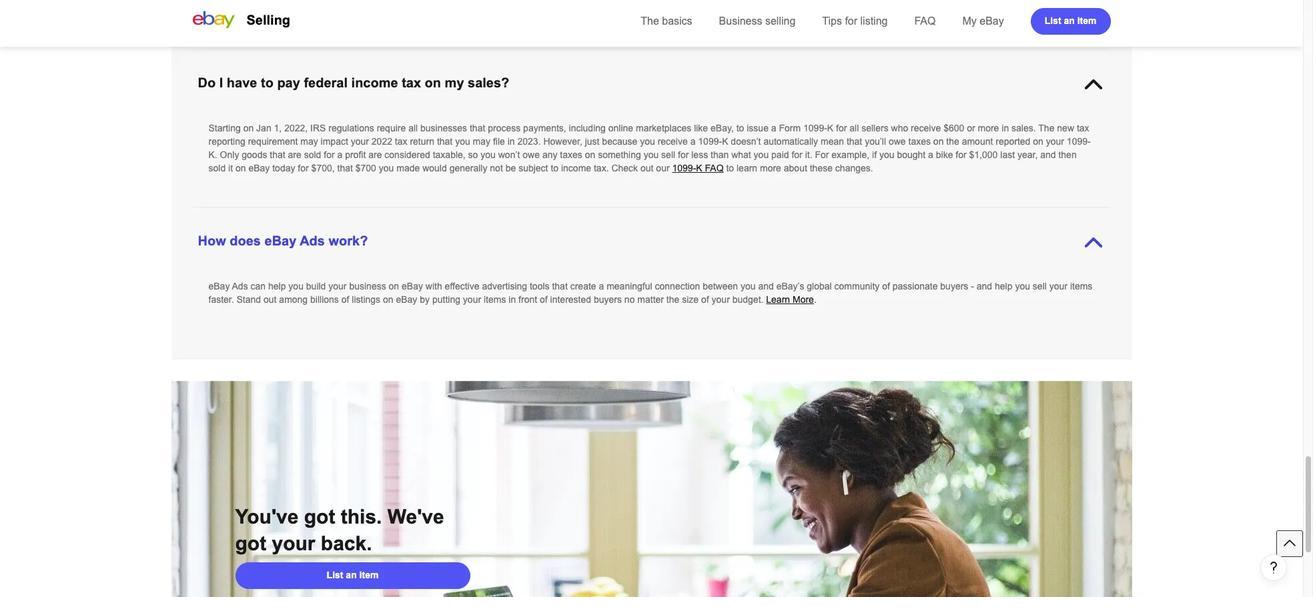 Task type: locate. For each thing, give the bounding box(es) containing it.
2 horizontal spatial and
[[1041, 150, 1057, 160]]

1 vertical spatial list an item link
[[235, 563, 470, 590]]

1 vertical spatial the
[[1039, 123, 1055, 134]]

you've got this. we've got your back.
[[235, 506, 444, 555]]

1 horizontal spatial item
[[1078, 15, 1097, 26]]

$700,
[[312, 163, 335, 174]]

0 vertical spatial out
[[641, 163, 654, 174]]

the up available
[[279, 0, 292, 2]]

got up back.
[[304, 506, 335, 528]]

1 horizontal spatial faq
[[915, 15, 936, 27]]

of right size
[[702, 294, 710, 305]]

0 horizontal spatial the
[[641, 15, 660, 27]]

1 vertical spatial buyers
[[594, 294, 622, 305]]

on left my
[[425, 75, 441, 90]]

payment
[[327, 0, 363, 2]]

0 horizontal spatial buyers
[[594, 294, 622, 305]]

within down 'buyer's'
[[300, 5, 324, 15]]

0 vertical spatial list an item
[[1045, 15, 1097, 26]]

made
[[397, 163, 420, 174]]

require
[[377, 123, 406, 134]]

a left form
[[772, 123, 777, 134]]

1 vertical spatial got
[[235, 533, 266, 555]]

funds
[[1070, 0, 1093, 2]]

bank up time.
[[582, 0, 602, 2]]

on right it
[[236, 163, 246, 174]]

budget.
[[733, 294, 764, 305]]

out left our
[[641, 163, 654, 174]]

on left jan
[[243, 123, 254, 134]]

business up faq link
[[896, 0, 933, 2]]

0 vertical spatial owe
[[889, 136, 906, 147]]

more up amount
[[978, 123, 1000, 134]]

0 vertical spatial items
[[1071, 281, 1093, 292]]

0 horizontal spatial sold
[[209, 163, 226, 174]]

0 vertical spatial got
[[304, 506, 335, 528]]

1 horizontal spatial more
[[978, 123, 1000, 134]]

k up mean
[[828, 123, 834, 134]]

list for bottommost list an item link
[[327, 570, 344, 581]]

size
[[683, 294, 699, 305]]

1 vertical spatial list an item
[[327, 570, 379, 581]]

1 horizontal spatial the
[[667, 294, 680, 305]]

1 vertical spatial income
[[561, 163, 592, 174]]

0 horizontal spatial an
[[346, 570, 357, 581]]

may
[[301, 136, 318, 147], [473, 136, 491, 147]]

putting
[[433, 294, 461, 305]]

list an item for list an item link to the right
[[1045, 15, 1097, 26]]

help, opens dialogs image
[[1268, 562, 1281, 575]]

then
[[1059, 150, 1077, 160]]

1 horizontal spatial list an item
[[1045, 15, 1097, 26]]

a right once
[[985, 0, 990, 2]]

business up listings
[[349, 281, 386, 292]]

1,
[[274, 123, 282, 134]]

the inside starting on jan 1, 2022, irs regulations require all businesses that process payments, including online marketplaces like ebay, to issue a form 1099-k for all sellers who receive $600 or more in sales. the new tax reporting requirement may impact your 2022 tax return that you may file in 2023. however, just because you receive a 1099-k doesn't automatically mean that you'll owe taxes on the amount reported on your 1099- k. only goods that are sold for a profit are considered taxable, so you won't owe any taxes on something you sell for less than what you paid for it. for example, if you bought a bike for $1,000 last year, and then sold it on ebay today for $700, that $700 you made would generally not be subject to income tax. check out our
[[1039, 123, 1055, 134]]

k down less
[[697, 163, 703, 174]]

0 vertical spatial list an item link
[[1031, 8, 1111, 35]]

help right can
[[268, 281, 286, 292]]

the basics
[[641, 15, 693, 27]]

1 vertical spatial owe
[[523, 150, 540, 160]]

a right create
[[599, 281, 604, 292]]

you right so
[[481, 150, 496, 160]]

1 vertical spatial faq
[[705, 163, 724, 174]]

buyers
[[941, 281, 969, 292], [594, 294, 622, 305]]

1 horizontal spatial out
[[641, 163, 654, 174]]

out
[[641, 163, 654, 174], [264, 294, 277, 305]]

sold up $700,
[[304, 150, 321, 160]]

0 horizontal spatial ads
[[232, 281, 248, 292]]

that down "requirement"
[[270, 150, 286, 160]]

been
[[383, 0, 404, 2]]

faster.
[[209, 294, 234, 305]]

0 horizontal spatial more
[[760, 163, 782, 174]]

1 vertical spatial an
[[346, 570, 357, 581]]

0 horizontal spatial bank
[[582, 0, 602, 2]]

k down ebay,
[[723, 136, 729, 147]]

0 horizontal spatial taxes
[[560, 150, 583, 160]]

receive down marketplaces
[[658, 136, 688, 147]]

you
[[455, 136, 471, 147], [640, 136, 655, 147], [481, 150, 496, 160], [644, 150, 659, 160], [754, 150, 769, 160], [880, 150, 895, 160], [379, 163, 394, 174], [289, 281, 304, 292], [741, 281, 756, 292], [1016, 281, 1031, 292]]

effective
[[445, 281, 480, 292]]

how
[[198, 234, 226, 248]]

item down funds
[[1078, 15, 1097, 26]]

than
[[711, 150, 729, 160]]

for right today
[[298, 163, 309, 174]]

sellers
[[862, 123, 889, 134]]

reported
[[996, 136, 1031, 147]]

of down tools
[[540, 294, 548, 305]]

2 horizontal spatial the
[[947, 136, 960, 147]]

buyers left -
[[941, 281, 969, 292]]

an down back.
[[346, 570, 357, 581]]

tips
[[823, 15, 843, 27]]

0 vertical spatial in
[[1002, 123, 1010, 134]]

front
[[519, 294, 538, 305]]

1 vertical spatial k
[[723, 136, 729, 147]]

on down just
[[585, 150, 596, 160]]

got down you've
[[235, 533, 266, 555]]

0 horizontal spatial help
[[268, 281, 286, 292]]

depending
[[405, 5, 448, 15]]

the left new
[[1039, 123, 1055, 134]]

0 horizontal spatial and
[[759, 281, 774, 292]]

do
[[198, 75, 216, 90]]

and left then
[[1041, 150, 1057, 160]]

0 horizontal spatial list
[[327, 570, 344, 581]]

0 vertical spatial the
[[279, 0, 292, 2]]

0 horizontal spatial sell
[[662, 150, 676, 160]]

amount
[[963, 136, 994, 147]]

friday
[[713, 0, 739, 2]]

regulations
[[329, 123, 374, 134]]

you right -
[[1016, 281, 1031, 292]]

by
[[420, 294, 430, 305]]

1 vertical spatial list
[[327, 570, 344, 581]]

1099-k faq link
[[673, 163, 724, 174]]

ebay down 'goods'
[[249, 163, 270, 174]]

1 horizontal spatial the
[[1039, 123, 1055, 134]]

0 horizontal spatial item
[[360, 570, 379, 581]]

any
[[543, 150, 558, 160]]

0 horizontal spatial the
[[279, 0, 292, 2]]

just
[[585, 136, 600, 147]]

ads up stand
[[232, 281, 248, 292]]

1 vertical spatial ads
[[232, 281, 248, 292]]

taxes up bought
[[909, 136, 931, 147]]

all left sellers
[[850, 123, 860, 134]]

the inside starting on jan 1, 2022, irs regulations require all businesses that process payments, including online marketplaces like ebay, to issue a form 1099-k for all sellers who receive $600 or more in sales. the new tax reporting requirement may impact your 2022 tax return that you may file in 2023. however, just because you receive a 1099-k doesn't automatically mean that you'll owe taxes on the amount reported on your 1099- k. only goods that are sold for a profit are considered taxable, so you won't owe any taxes on something you sell for less than what you paid for it. for example, if you bought a bike for $1,000 last year, and then sold it on ebay today for $700, that $700 you made would generally not be subject to income tax. check out our
[[947, 136, 960, 147]]

1 vertical spatial out
[[264, 294, 277, 305]]

and up learn
[[759, 281, 774, 292]]

initiated,
[[1033, 0, 1068, 2]]

through
[[679, 0, 710, 2]]

sold left it
[[209, 163, 226, 174]]

1 vertical spatial receive
[[658, 136, 688, 147]]

2 vertical spatial tax
[[395, 136, 408, 147]]

1 may from the left
[[301, 136, 318, 147]]

taxes
[[909, 136, 931, 147], [560, 150, 583, 160]]

payouts
[[447, 0, 480, 2]]

1 bank from the left
[[582, 0, 602, 2]]

item down back.
[[360, 570, 379, 581]]

0 horizontal spatial list an item link
[[235, 563, 470, 590]]

do i have to pay federal income tax on my sales?
[[198, 75, 510, 90]]

1 horizontal spatial income
[[561, 163, 592, 174]]

directly
[[519, 0, 548, 2]]

if
[[873, 150, 877, 160]]

1 horizontal spatial buyers
[[941, 281, 969, 292]]

list an item link down back.
[[235, 563, 470, 590]]

1 horizontal spatial within
[[852, 0, 876, 2]]

2022,
[[285, 123, 308, 134]]

2 vertical spatial k
[[697, 163, 703, 174]]

1 vertical spatial sold
[[209, 163, 226, 174]]

2 vertical spatial business
[[349, 281, 386, 292]]

tax left my
[[402, 75, 421, 90]]

tax.
[[594, 163, 609, 174]]

faq down days.
[[915, 15, 936, 27]]

more down paid
[[760, 163, 782, 174]]

last
[[1001, 150, 1016, 160]]

income up require
[[352, 75, 398, 90]]

that down the profit
[[338, 163, 353, 174]]

that inside ebay ads can help you build your business on ebay with effective advertising tools that create a meaningful connection between you and ebay's global community of passionate buyers - and help you sell your items faster. stand out among billions of listings on ebay by putting your items in front of interested buyers no matter the size of your budget.
[[552, 281, 568, 292]]

of
[[883, 281, 891, 292], [342, 294, 349, 305], [540, 294, 548, 305], [702, 294, 710, 305]]

1 vertical spatial items
[[484, 294, 506, 305]]

to inside after we confirm the buyer's payment has been received, payouts are sent directly to your bank account, monday through friday (excluding bank holidays), within two business days. once a payout is initiated, funds are typically available within 1-3 business days depending on your bank's normal processing time.
[[551, 0, 559, 2]]

the down connection
[[667, 294, 680, 305]]

may down irs
[[301, 136, 318, 147]]

1099-
[[804, 123, 828, 134], [699, 136, 723, 147], [1068, 136, 1091, 147], [673, 163, 697, 174]]

jan
[[256, 123, 272, 134]]

0 vertical spatial k
[[828, 123, 834, 134]]

0 vertical spatial the
[[641, 15, 660, 27]]

bike
[[937, 150, 954, 160]]

account,
[[605, 0, 640, 2]]

0 vertical spatial an
[[1065, 15, 1076, 26]]

income left tax.
[[561, 163, 592, 174]]

0 horizontal spatial owe
[[523, 150, 540, 160]]

and right -
[[977, 281, 993, 292]]

to down any
[[551, 163, 559, 174]]

requirement
[[248, 136, 298, 147]]

owe down who
[[889, 136, 906, 147]]

or
[[968, 123, 976, 134]]

a inside ebay ads can help you build your business on ebay with effective advertising tools that create a meaningful connection between you and ebay's global community of passionate buyers - and help you sell your items faster. stand out among billions of listings on ebay by putting your items in front of interested buyers no matter the size of your budget.
[[599, 281, 604, 292]]

1 horizontal spatial taxes
[[909, 136, 931, 147]]

0 horizontal spatial within
[[300, 5, 324, 15]]

1 help from the left
[[268, 281, 286, 292]]

issue
[[747, 123, 769, 134]]

1 horizontal spatial help
[[996, 281, 1013, 292]]

1 horizontal spatial may
[[473, 136, 491, 147]]

generally
[[450, 163, 488, 174]]

$600
[[944, 123, 965, 134]]

0 vertical spatial list
[[1045, 15, 1062, 26]]

won't
[[499, 150, 520, 160]]

1 horizontal spatial list an item link
[[1031, 8, 1111, 35]]

ads left work?
[[300, 234, 325, 248]]

0 vertical spatial income
[[352, 75, 398, 90]]

0 horizontal spatial list an item
[[327, 570, 379, 581]]

out down can
[[264, 294, 277, 305]]

an down funds
[[1065, 15, 1076, 26]]

1 vertical spatial sell
[[1033, 281, 1048, 292]]

0 vertical spatial tax
[[402, 75, 421, 90]]

and inside starting on jan 1, 2022, irs regulations require all businesses that process payments, including online marketplaces like ebay, to issue a form 1099-k for all sellers who receive $600 or more in sales. the new tax reporting requirement may impact your 2022 tax return that you may file in 2023. however, just because you receive a 1099-k doesn't automatically mean that you'll owe taxes on the amount reported on your 1099- k. only goods that are sold for a profit are considered taxable, so you won't owe any taxes on something you sell for less than what you paid for it. for example, if you bought a bike for $1,000 last year, and then sold it on ebay today for $700, that $700 you made would generally not be subject to income tax. check out our
[[1041, 150, 1057, 160]]

list an item
[[1045, 15, 1097, 26], [327, 570, 379, 581]]

you up budget.
[[741, 281, 756, 292]]

days
[[382, 5, 402, 15]]

1 vertical spatial the
[[947, 136, 960, 147]]

1 horizontal spatial k
[[723, 136, 729, 147]]

how does ebay ads work?
[[198, 234, 368, 248]]

sold
[[304, 150, 321, 160], [209, 163, 226, 174]]

year,
[[1018, 150, 1038, 160]]

ads
[[300, 234, 325, 248], [232, 281, 248, 292]]

the down $600
[[947, 136, 960, 147]]

learn more link
[[767, 294, 814, 305]]

may up so
[[473, 136, 491, 147]]

tax up the considered
[[395, 136, 408, 147]]

build
[[306, 281, 326, 292]]

because
[[602, 136, 638, 147]]

taxable,
[[433, 150, 466, 160]]

within up tips for listing link
[[852, 0, 876, 2]]

1 horizontal spatial owe
[[889, 136, 906, 147]]

0 vertical spatial sold
[[304, 150, 321, 160]]

to up processing
[[551, 0, 559, 2]]

in down the advertising
[[509, 294, 516, 305]]

1 horizontal spatial an
[[1065, 15, 1076, 26]]

about
[[784, 163, 808, 174]]

tips for listing link
[[823, 15, 888, 27]]

list an item for bottommost list an item link
[[327, 570, 379, 581]]

can
[[251, 281, 266, 292]]

the down monday
[[641, 15, 660, 27]]

be
[[506, 163, 516, 174]]

all up "return"
[[409, 123, 418, 134]]

more
[[978, 123, 1000, 134], [760, 163, 782, 174]]

in right file
[[508, 136, 515, 147]]

this.
[[341, 506, 382, 528]]

2 horizontal spatial k
[[828, 123, 834, 134]]

1 horizontal spatial sell
[[1033, 281, 1048, 292]]

faq down than
[[705, 163, 724, 174]]

the
[[279, 0, 292, 2], [947, 136, 960, 147], [667, 294, 680, 305]]

bank up the selling
[[787, 0, 807, 2]]

on inside after we confirm the buyer's payment has been received, payouts are sent directly to your bank account, monday through friday (excluding bank holidays), within two business days. once a payout is initiated, funds are typically available within 1-3 business days depending on your bank's normal processing time.
[[451, 5, 461, 15]]

0 vertical spatial more
[[978, 123, 1000, 134]]

list an item down funds
[[1045, 15, 1097, 26]]

automatically
[[764, 136, 819, 147]]

0 horizontal spatial may
[[301, 136, 318, 147]]

in up reported
[[1002, 123, 1010, 134]]

we
[[231, 0, 243, 2]]

are down 2022
[[369, 150, 382, 160]]

2 vertical spatial the
[[667, 294, 680, 305]]

0 vertical spatial faq
[[915, 15, 936, 27]]

that up the interested
[[552, 281, 568, 292]]

like
[[694, 123, 709, 134]]

1-
[[327, 5, 335, 15]]

owe down 2023.
[[523, 150, 540, 160]]

business inside ebay ads can help you build your business on ebay with effective advertising tools that create a meaningful connection between you and ebay's global community of passionate buyers - and help you sell your items faster. stand out among billions of listings on ebay by putting your items in front of interested buyers no matter the size of your budget.
[[349, 281, 386, 292]]

1 horizontal spatial receive
[[911, 123, 942, 134]]

not
[[490, 163, 503, 174]]

tax right new
[[1078, 123, 1090, 134]]

0 horizontal spatial out
[[264, 294, 277, 305]]

advertising
[[482, 281, 528, 292]]

got
[[304, 506, 335, 528], [235, 533, 266, 555]]



Task type: describe. For each thing, give the bounding box(es) containing it.
selling
[[247, 13, 290, 27]]

so
[[468, 150, 478, 160]]

billions
[[310, 294, 339, 305]]

1 vertical spatial tax
[[1078, 123, 1090, 134]]

passionate
[[893, 281, 938, 292]]

0 vertical spatial business
[[896, 0, 933, 2]]

you've
[[235, 506, 299, 528]]

ebay ads can help you build your business on ebay with effective advertising tools that create a meaningful connection between you and ebay's global community of passionate buyers - and help you sell your items faster. stand out among billions of listings on ebay by putting your items in front of interested buyers no matter the size of your budget.
[[209, 281, 1093, 305]]

it
[[228, 163, 233, 174]]

1 all from the left
[[409, 123, 418, 134]]

for right tips
[[846, 15, 858, 27]]

2 may from the left
[[473, 136, 491, 147]]

ebay up "faster."
[[209, 281, 230, 292]]

a up less
[[691, 136, 696, 147]]

holidays),
[[810, 0, 850, 2]]

1 vertical spatial taxes
[[560, 150, 583, 160]]

it.
[[806, 150, 813, 160]]

1099- down less
[[673, 163, 697, 174]]

to left learn on the top of page
[[727, 163, 735, 174]]

time.
[[593, 5, 613, 15]]

to left pay on the left top of the page
[[261, 75, 274, 90]]

to up doesn't
[[737, 123, 745, 134]]

work?
[[329, 234, 368, 248]]

for down impact
[[324, 150, 335, 160]]

0 horizontal spatial faq
[[705, 163, 724, 174]]

would
[[423, 163, 447, 174]]

buyer's
[[294, 0, 324, 2]]

1 vertical spatial more
[[760, 163, 782, 174]]

community
[[835, 281, 880, 292]]

-
[[972, 281, 975, 292]]

on right listings
[[383, 294, 394, 305]]

of right community
[[883, 281, 891, 292]]

k.
[[209, 150, 217, 160]]

1 horizontal spatial sold
[[304, 150, 321, 160]]

1099- up mean
[[804, 123, 828, 134]]

a inside after we confirm the buyer's payment has been received, payouts are sent directly to your bank account, monday through friday (excluding bank holidays), within two business days. once a payout is initiated, funds are typically available within 1-3 business days depending on your bank's normal processing time.
[[985, 0, 990, 2]]

1 vertical spatial within
[[300, 5, 324, 15]]

goods
[[242, 150, 267, 160]]

2 help from the left
[[996, 281, 1013, 292]]

my
[[445, 75, 464, 90]]

have
[[227, 75, 257, 90]]

1 horizontal spatial got
[[304, 506, 335, 528]]

on up bike
[[934, 136, 944, 147]]

0 vertical spatial within
[[852, 0, 876, 2]]

are up today
[[288, 150, 302, 160]]

you up so
[[455, 136, 471, 147]]

on up year,
[[1034, 136, 1044, 147]]

for left less
[[678, 150, 689, 160]]

1 vertical spatial item
[[360, 570, 379, 581]]

available
[[261, 5, 298, 15]]

a left bike
[[929, 150, 934, 160]]

ads inside ebay ads can help you build your business on ebay with effective advertising tools that create a meaningful connection between you and ebay's global community of passionate buyers - and help you sell your items faster. stand out among billions of listings on ebay by putting your items in front of interested buyers no matter the size of your budget.
[[232, 281, 248, 292]]

process
[[488, 123, 521, 134]]

what
[[732, 150, 752, 160]]

faq link
[[915, 15, 936, 27]]

out inside starting on jan 1, 2022, irs regulations require all businesses that process payments, including online marketplaces like ebay, to issue a form 1099-k for all sellers who receive $600 or more in sales. the new tax reporting requirement may impact your 2022 tax return that you may file in 2023. however, just because you receive a 1099-k doesn't automatically mean that you'll owe taxes on the amount reported on your 1099- k. only goods that are sold for a profit are considered taxable, so you won't owe any taxes on something you sell for less than what you paid for it. for example, if you bought a bike for $1,000 last year, and then sold it on ebay today for $700, that $700 you made would generally not be subject to income tax. check out our
[[641, 163, 654, 174]]

ebay right the does
[[265, 234, 297, 248]]

ebay left by
[[396, 294, 418, 305]]

1 horizontal spatial and
[[977, 281, 993, 292]]

normal
[[514, 5, 542, 15]]

learn
[[737, 163, 758, 174]]

ebay inside starting on jan 1, 2022, irs regulations require all businesses that process payments, including online marketplaces like ebay, to issue a form 1099-k for all sellers who receive $600 or more in sales. the new tax reporting requirement may impact your 2022 tax return that you may file in 2023. however, just because you receive a 1099-k doesn't automatically mean that you'll owe taxes on the amount reported on your 1099- k. only goods that are sold for a profit are considered taxable, so you won't owe any taxes on something you sell for less than what you paid for it. for example, if you bought a bike for $1,000 last year, and then sold it on ebay today for $700, that $700 you made would generally not be subject to income tax. check out our
[[249, 163, 270, 174]]

the inside after we confirm the buyer's payment has been received, payouts are sent directly to your bank account, monday through friday (excluding bank holidays), within two business days. once a payout is initiated, funds are typically available within 1-3 business days depending on your bank's normal processing time.
[[279, 0, 292, 2]]

we've
[[388, 506, 444, 528]]

these
[[810, 163, 833, 174]]

the inside ebay ads can help you build your business on ebay with effective advertising tools that create a meaningful connection between you and ebay's global community of passionate buyers - and help you sell your items faster. stand out among billions of listings on ebay by putting your items in front of interested buyers no matter the size of your budget.
[[667, 294, 680, 305]]

impact
[[321, 136, 348, 147]]

basics
[[662, 15, 693, 27]]

you'll
[[865, 136, 887, 147]]

more
[[793, 294, 814, 305]]

that left process
[[470, 123, 486, 134]]

check
[[612, 163, 638, 174]]

that down 'businesses'
[[437, 136, 453, 147]]

monday
[[643, 0, 676, 2]]

1 horizontal spatial ads
[[300, 234, 325, 248]]

create
[[571, 281, 597, 292]]

stand
[[237, 294, 261, 305]]

business selling link
[[719, 15, 796, 27]]

received,
[[406, 0, 444, 2]]

you up our
[[644, 150, 659, 160]]

businesses
[[421, 123, 467, 134]]

you up the among
[[289, 281, 304, 292]]

for left it.
[[792, 150, 803, 160]]

our
[[657, 163, 670, 174]]

confirm
[[246, 0, 276, 2]]

ebay right my at the top right of the page
[[980, 15, 1005, 27]]

connection
[[655, 281, 701, 292]]

sales.
[[1012, 123, 1037, 134]]

back.
[[321, 533, 372, 555]]

0 vertical spatial item
[[1078, 15, 1097, 26]]

your inside the you've got this. we've got your back.
[[272, 533, 315, 555]]

1 vertical spatial in
[[508, 136, 515, 147]]

$700
[[356, 163, 377, 174]]

for up mean
[[837, 123, 848, 134]]

my
[[963, 15, 977, 27]]

that up example,
[[847, 136, 863, 147]]

for right bike
[[956, 150, 967, 160]]

you down marketplaces
[[640, 136, 655, 147]]

pay
[[277, 75, 300, 90]]

0 horizontal spatial k
[[697, 163, 703, 174]]

of left listings
[[342, 294, 349, 305]]

.
[[814, 294, 817, 305]]

1 vertical spatial business
[[343, 5, 380, 15]]

0 horizontal spatial income
[[352, 75, 398, 90]]

among
[[279, 294, 308, 305]]

you right $700
[[379, 163, 394, 174]]

are up the bank's
[[482, 0, 496, 2]]

however,
[[544, 136, 583, 147]]

less
[[692, 150, 709, 160]]

new
[[1058, 123, 1075, 134]]

you up 1099-k faq to learn more about these changes.
[[754, 150, 769, 160]]

global
[[807, 281, 832, 292]]

you right if
[[880, 150, 895, 160]]

0 horizontal spatial items
[[484, 294, 506, 305]]

0 vertical spatial receive
[[911, 123, 942, 134]]

tools
[[530, 281, 550, 292]]

0 vertical spatial taxes
[[909, 136, 931, 147]]

irs
[[311, 123, 326, 134]]

ebay up by
[[402, 281, 423, 292]]

is
[[1024, 0, 1030, 2]]

income inside starting on jan 1, 2022, irs regulations require all businesses that process payments, including online marketplaces like ebay, to issue a form 1099-k for all sellers who receive $600 or more in sales. the new tax reporting requirement may impact your 2022 tax return that you may file in 2023. however, just because you receive a 1099-k doesn't automatically mean that you'll owe taxes on the amount reported on your 1099- k. only goods that are sold for a profit are considered taxable, so you won't owe any taxes on something you sell for less than what you paid for it. for example, if you bought a bike for $1,000 last year, and then sold it on ebay today for $700, that $700 you made would generally not be subject to income tax. check out our
[[561, 163, 592, 174]]

1099- down like
[[699, 136, 723, 147]]

for
[[816, 150, 830, 160]]

i
[[219, 75, 223, 90]]

3
[[335, 5, 340, 15]]

sell inside starting on jan 1, 2022, irs regulations require all businesses that process payments, including online marketplaces like ebay, to issue a form 1099-k for all sellers who receive $600 or more in sales. the new tax reporting requirement may impact your 2022 tax return that you may file in 2023. however, just because you receive a 1099-k doesn't automatically mean that you'll owe taxes on the amount reported on your 1099- k. only goods that are sold for a profit are considered taxable, so you won't owe any taxes on something you sell for less than what you paid for it. for example, if you bought a bike for $1,000 last year, and then sold it on ebay today for $700, that $700 you made would generally not be subject to income tax. check out our
[[662, 150, 676, 160]]

online
[[609, 123, 634, 134]]

0 horizontal spatial got
[[235, 533, 266, 555]]

1099- up then
[[1068, 136, 1091, 147]]

my ebay link
[[963, 15, 1005, 27]]

selling
[[766, 15, 796, 27]]

payments,
[[524, 123, 567, 134]]

in inside ebay ads can help you build your business on ebay with effective advertising tools that create a meaningful connection between you and ebay's global community of passionate buyers - and help you sell your items faster. stand out among billions of listings on ebay by putting your items in front of interested buyers no matter the size of your budget.
[[509, 294, 516, 305]]

sell inside ebay ads can help you build your business on ebay with effective advertising tools that create a meaningful connection between you and ebay's global community of passionate buyers - and help you sell your items faster. stand out among billions of listings on ebay by putting your items in front of interested buyers no matter the size of your budget.
[[1033, 281, 1048, 292]]

2 bank from the left
[[787, 0, 807, 2]]

return
[[410, 136, 435, 147]]

are down after
[[209, 5, 222, 15]]

between
[[703, 281, 739, 292]]

today
[[273, 163, 295, 174]]

list for list an item link to the right
[[1045, 15, 1062, 26]]

profit
[[345, 150, 366, 160]]

on left "with" at left top
[[389, 281, 399, 292]]

paid
[[772, 150, 790, 160]]

business selling
[[719, 15, 796, 27]]

only
[[220, 150, 239, 160]]

form
[[780, 123, 801, 134]]

out inside ebay ads can help you build your business on ebay with effective advertising tools that create a meaningful connection between you and ebay's global community of passionate buyers - and help you sell your items faster. stand out among billions of listings on ebay by putting your items in front of interested buyers no matter the size of your budget.
[[264, 294, 277, 305]]

2022
[[372, 136, 393, 147]]

a down impact
[[338, 150, 343, 160]]

1 horizontal spatial items
[[1071, 281, 1093, 292]]

2 all from the left
[[850, 123, 860, 134]]

more inside starting on jan 1, 2022, irs regulations require all businesses that process payments, including online marketplaces like ebay, to issue a form 1099-k for all sellers who receive $600 or more in sales. the new tax reporting requirement may impact your 2022 tax return that you may file in 2023. however, just because you receive a 1099-k doesn't automatically mean that you'll owe taxes on the amount reported on your 1099- k. only goods that are sold for a profit are considered taxable, so you won't owe any taxes on something you sell for less than what you paid for it. for example, if you bought a bike for $1,000 last year, and then sold it on ebay today for $700, that $700 you made would generally not be subject to income tax. check out our
[[978, 123, 1000, 134]]

once
[[960, 0, 983, 2]]

0 vertical spatial buyers
[[941, 281, 969, 292]]



Task type: vqa. For each thing, say whether or not it's contained in the screenshot.
ITEMS,
no



